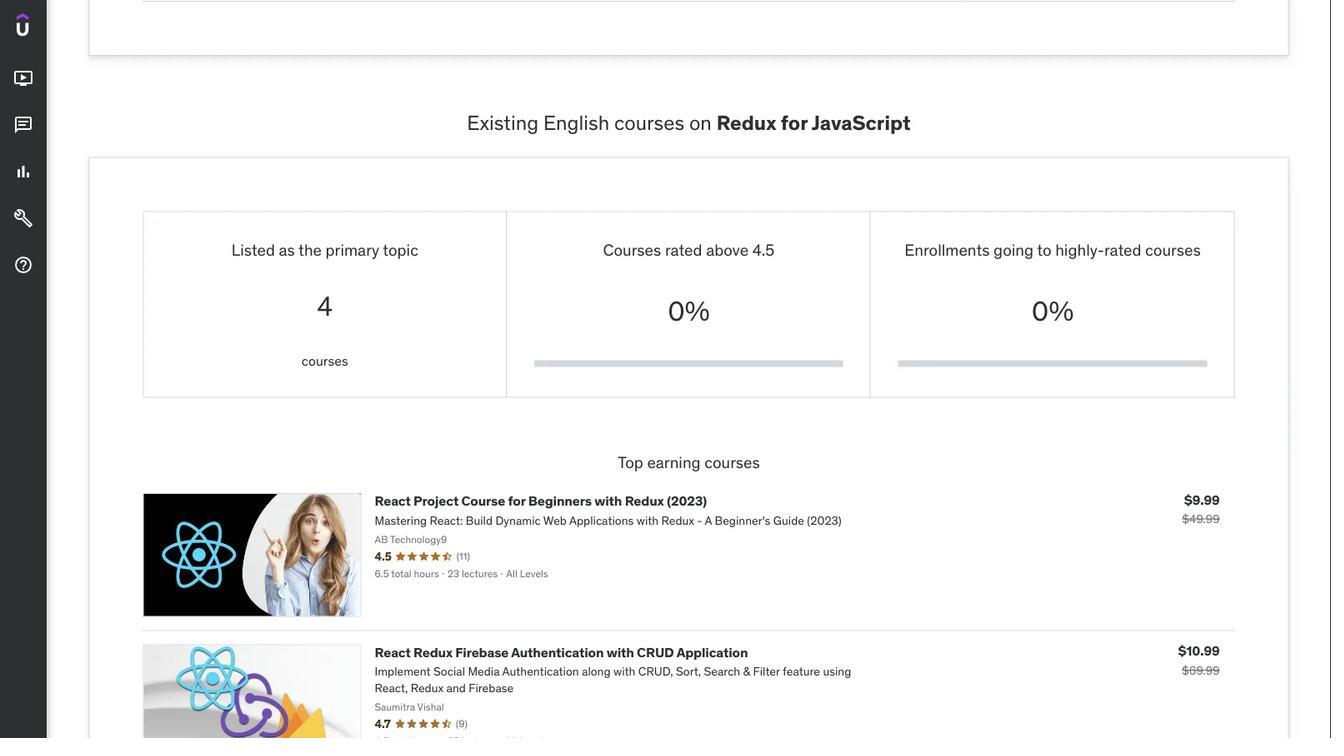 Task type: describe. For each thing, give the bounding box(es) containing it.
higher.
[[696, 48, 728, 61]]

redux up vishal
[[411, 681, 444, 696]]

is
[[671, 123, 679, 136]]

topic
[[383, 240, 418, 260]]

javascript
[[812, 111, 911, 136]]

included
[[714, 63, 754, 76]]

with left the an
[[716, 33, 736, 47]]

topic,
[[609, 137, 636, 151]]

1 vertical spatial to
[[1037, 240, 1052, 260]]

applications
[[569, 513, 634, 528]]

with down rating
[[587, 63, 607, 76]]

mastering
[[375, 513, 427, 528]]

earning
[[647, 452, 701, 472]]

course
[[461, 493, 505, 510]]

are
[[696, 63, 711, 76]]

redux down top at the bottom left of page
[[625, 493, 664, 510]]

filter
[[753, 664, 780, 679]]

a
[[705, 513, 712, 528]]

10
[[609, 63, 620, 76]]

(11)
[[456, 550, 470, 563]]

student
[[687, 152, 723, 166]]

$69.99
[[1182, 663, 1220, 678]]

1 horizontal spatial on
[[689, 111, 712, 136]]

listed as the primary topic
[[231, 240, 418, 260]]

2 horizontal spatial of
[[664, 48, 673, 61]]

listed
[[231, 240, 275, 260]]

english
[[543, 111, 609, 136]]

saumitra
[[375, 700, 415, 713]]

on inside insight if this percentage is greater than 50% for your topic, focus on delivering high quality content to meet high student expectations.
[[667, 137, 679, 151]]

top earning courses
[[618, 452, 760, 472]]

going
[[994, 240, 1034, 260]]

react for react redux firebase authentication with crud application
[[375, 644, 411, 661]]

total
[[391, 568, 411, 581]]

insight if this percentage is greater than 50% for your topic, focus on delivering high quality content to meet high student expectations.
[[587, 103, 789, 166]]

metric.
[[587, 77, 619, 91]]

$9.99 $49.99
[[1182, 491, 1220, 527]]

udemy image
[[17, 13, 93, 42]]

2 vertical spatial 4.5
[[375, 549, 391, 564]]

enrollments
[[905, 240, 990, 260]]

search
[[704, 664, 740, 679]]

5
[[675, 48, 681, 61]]

2 medium image from the top
[[13, 209, 33, 229]]

application
[[676, 644, 748, 661]]

top
[[618, 452, 643, 472]]

all
[[506, 568, 517, 581]]

crud
[[637, 644, 674, 661]]

with up 'along'
[[607, 644, 634, 661]]

react:
[[430, 513, 463, 528]]

3 medium image from the top
[[13, 255, 33, 275]]

implement
[[375, 664, 431, 679]]

if
[[587, 123, 593, 136]]

$49.99
[[1182, 512, 1220, 527]]

1 vertical spatial (2023)
[[807, 513, 842, 528]]

2 horizontal spatial for
[[781, 111, 808, 136]]

1 vertical spatial 4.5
[[752, 240, 775, 260]]

$10.99
[[1178, 642, 1220, 660]]

beginner's
[[715, 513, 770, 528]]

along
[[582, 664, 611, 679]]

&
[[743, 664, 750, 679]]

4.5 inside percent of existing courses with an average rating of 4.5 out of 5 or higher. only courses with 10 or more ratings are included in this metric.
[[628, 48, 643, 61]]

than
[[718, 123, 739, 136]]

meet
[[637, 152, 662, 166]]

for inside insight if this percentage is greater than 50% for your topic, focus on delivering high quality content to meet high student expectations.
[[767, 123, 779, 136]]

6.5 total hours
[[375, 568, 439, 581]]

existing english courses on redux for javascript
[[467, 111, 911, 136]]

delivering
[[682, 137, 728, 151]]

social
[[433, 664, 465, 679]]

above
[[706, 240, 749, 260]]

1 rated from the left
[[665, 240, 702, 260]]

react,
[[375, 681, 408, 696]]

your
[[587, 137, 607, 151]]

average
[[753, 33, 790, 47]]

11 reviews element
[[456, 550, 470, 564]]

the
[[298, 240, 322, 260]]

crud,
[[638, 664, 673, 679]]

and
[[446, 681, 466, 696]]

focus
[[639, 137, 665, 151]]

react project course for beginners with redux (2023) link
[[375, 493, 707, 510]]

enrollments going to highly-rated courses
[[905, 240, 1201, 260]]

guide
[[773, 513, 804, 528]]



Task type: vqa. For each thing, say whether or not it's contained in the screenshot.
Linux Command Line link at the top left
no



Task type: locate. For each thing, give the bounding box(es) containing it.
vishal
[[417, 700, 444, 713]]

greater
[[682, 123, 715, 136]]

0 horizontal spatial this
[[595, 123, 613, 136]]

authentication up 'along'
[[511, 644, 604, 661]]

(2023) up -
[[667, 493, 707, 510]]

dynamic
[[495, 513, 541, 528]]

0 horizontal spatial or
[[623, 63, 632, 76]]

0% for above
[[668, 295, 710, 328]]

0 vertical spatial on
[[689, 111, 712, 136]]

medium image
[[13, 115, 33, 135], [13, 162, 33, 182]]

0 vertical spatial high
[[730, 137, 750, 151]]

react redux firebase authentication with crud application implement social media authentication along with crud, sort, search & filter feature using react, redux and firebase saumitra vishal
[[375, 644, 851, 713]]

0 horizontal spatial to
[[625, 152, 635, 166]]

0 horizontal spatial for
[[508, 493, 525, 510]]

of left the existing
[[626, 33, 635, 47]]

0% down the enrollments going to highly-rated courses
[[1032, 295, 1074, 328]]

(2023) right guide
[[807, 513, 842, 528]]

9 reviews element
[[456, 717, 468, 731]]

with up applications
[[595, 493, 622, 510]]

0 horizontal spatial 0%
[[668, 295, 710, 328]]

react inside react project course for beginners with redux (2023) mastering react: build dynamic web applications with redux - a beginner's guide (2023) ab technology9
[[375, 493, 411, 510]]

0 horizontal spatial rated
[[665, 240, 702, 260]]

web
[[543, 513, 567, 528]]

1 vertical spatial on
[[667, 137, 679, 151]]

an
[[739, 33, 750, 47]]

redux up quality
[[716, 111, 776, 136]]

1 vertical spatial medium image
[[13, 162, 33, 182]]

build
[[466, 513, 493, 528]]

levels
[[520, 568, 548, 581]]

0 horizontal spatial of
[[617, 48, 626, 61]]

$9.99
[[1184, 491, 1220, 509]]

this right if
[[595, 123, 613, 136]]

2 horizontal spatial 4.5
[[752, 240, 775, 260]]

$10.99 $69.99
[[1178, 642, 1220, 678]]

4.5 right above
[[752, 240, 775, 260]]

of
[[626, 33, 635, 47], [617, 48, 626, 61], [664, 48, 673, 61]]

4.5 down ab
[[375, 549, 391, 564]]

1 horizontal spatial this
[[767, 63, 785, 76]]

1 vertical spatial react
[[375, 644, 411, 661]]

0 vertical spatial this
[[767, 63, 785, 76]]

1 vertical spatial medium image
[[13, 209, 33, 229]]

4
[[317, 289, 333, 323]]

-
[[697, 513, 702, 528]]

percent of existing courses with an average rating of 4.5 out of 5 or higher. only courses with 10 or more ratings are included in this metric.
[[587, 33, 791, 91]]

0% for to
[[1032, 295, 1074, 328]]

1 medium image from the top
[[13, 68, 33, 88]]

0 vertical spatial medium image
[[13, 115, 33, 135]]

1 horizontal spatial (2023)
[[807, 513, 842, 528]]

0 vertical spatial firebase
[[455, 644, 509, 661]]

this inside percent of existing courses with an average rating of 4.5 out of 5 or higher. only courses with 10 or more ratings are included in this metric.
[[767, 63, 785, 76]]

for
[[781, 111, 808, 136], [767, 123, 779, 136], [508, 493, 525, 510]]

0 vertical spatial or
[[684, 48, 693, 61]]

0% down courses rated above 4.5
[[668, 295, 710, 328]]

1 medium image from the top
[[13, 115, 33, 135]]

0 vertical spatial authentication
[[511, 644, 604, 661]]

this right in
[[767, 63, 785, 76]]

high down than
[[730, 137, 750, 151]]

react redux firebase authentication with crud application link
[[375, 644, 748, 661]]

firebase down the media
[[469, 681, 514, 696]]

high right meet
[[664, 152, 685, 166]]

sort,
[[676, 664, 701, 679]]

existing
[[638, 33, 674, 47]]

2 medium image from the top
[[13, 162, 33, 182]]

firebase up the media
[[455, 644, 509, 661]]

0 vertical spatial medium image
[[13, 68, 33, 88]]

2 0% from the left
[[1032, 295, 1074, 328]]

beginners
[[528, 493, 592, 510]]

firebase
[[455, 644, 509, 661], [469, 681, 514, 696]]

1 horizontal spatial rated
[[1104, 240, 1141, 260]]

1 vertical spatial high
[[664, 152, 685, 166]]

or
[[684, 48, 693, 61], [623, 63, 632, 76]]

quality
[[753, 137, 784, 151]]

0 vertical spatial to
[[625, 152, 635, 166]]

to right going
[[1037, 240, 1052, 260]]

1 horizontal spatial 0%
[[1032, 295, 1074, 328]]

primary
[[326, 240, 379, 260]]

0 vertical spatial react
[[375, 493, 411, 510]]

0 horizontal spatial high
[[664, 152, 685, 166]]

percentage
[[615, 123, 669, 136]]

2 react from the top
[[375, 644, 411, 661]]

1 0% from the left
[[668, 295, 710, 328]]

1 vertical spatial firebase
[[469, 681, 514, 696]]

(9)
[[456, 718, 468, 731]]

with right applications
[[637, 513, 659, 528]]

0 horizontal spatial 4.5
[[375, 549, 391, 564]]

on up delivering
[[689, 111, 712, 136]]

(2023)
[[667, 493, 707, 510], [807, 513, 842, 528]]

rated
[[665, 240, 702, 260], [1104, 240, 1141, 260]]

for inside react project course for beginners with redux (2023) mastering react: build dynamic web applications with redux - a beginner's guide (2023) ab technology9
[[508, 493, 525, 510]]

1 horizontal spatial for
[[767, 123, 779, 136]]

2 rated from the left
[[1104, 240, 1141, 260]]

react for react project course for beginners with redux (2023)
[[375, 493, 411, 510]]

23
[[448, 568, 459, 581]]

react project course for beginners with redux (2023) mastering react: build dynamic web applications with redux - a beginner's guide (2023) ab technology9
[[375, 493, 842, 546]]

1 horizontal spatial high
[[730, 137, 750, 151]]

as
[[279, 240, 295, 260]]

expectations.
[[726, 152, 789, 166]]

redux up social
[[413, 644, 453, 661]]

1 vertical spatial authentication
[[502, 664, 579, 679]]

1 horizontal spatial of
[[626, 33, 635, 47]]

react
[[375, 493, 411, 510], [375, 644, 411, 661]]

only
[[730, 48, 751, 61]]

in
[[756, 63, 765, 76]]

courses
[[603, 240, 661, 260]]

on down is
[[667, 137, 679, 151]]

4.7
[[375, 716, 391, 731]]

lectures
[[462, 568, 498, 581]]

of up 10
[[617, 48, 626, 61]]

1 horizontal spatial 4.5
[[628, 48, 643, 61]]

of left 5
[[664, 48, 673, 61]]

out
[[646, 48, 661, 61]]

percent
[[587, 33, 623, 47]]

with
[[716, 33, 736, 47], [587, 63, 607, 76], [595, 493, 622, 510], [637, 513, 659, 528], [607, 644, 634, 661], [613, 664, 636, 679]]

0 horizontal spatial on
[[667, 137, 679, 151]]

23 lectures
[[448, 568, 498, 581]]

project
[[413, 493, 459, 510]]

0%
[[668, 295, 710, 328], [1032, 295, 1074, 328]]

0 vertical spatial (2023)
[[667, 493, 707, 510]]

4.5 left out
[[628, 48, 643, 61]]

courses
[[677, 33, 714, 47], [754, 48, 791, 61], [614, 111, 684, 136], [1145, 240, 1201, 260], [302, 352, 348, 369], [704, 452, 760, 472]]

rating
[[587, 48, 614, 61]]

0 vertical spatial 4.5
[[628, 48, 643, 61]]

feature
[[783, 664, 820, 679]]

react up implement
[[375, 644, 411, 661]]

redux
[[716, 111, 776, 136], [625, 493, 664, 510], [661, 513, 694, 528], [413, 644, 453, 661], [411, 681, 444, 696]]

with right 'along'
[[613, 664, 636, 679]]

hours
[[414, 568, 439, 581]]

or right 5
[[684, 48, 693, 61]]

high
[[730, 137, 750, 151], [664, 152, 685, 166]]

1 vertical spatial or
[[623, 63, 632, 76]]

ratings
[[661, 63, 694, 76]]

all levels
[[506, 568, 548, 581]]

highly-
[[1055, 240, 1104, 260]]

content
[[587, 152, 623, 166]]

1 horizontal spatial to
[[1037, 240, 1052, 260]]

existing
[[467, 111, 539, 136]]

react inside react redux firebase authentication with crud application implement social media authentication along with crud, sort, search & filter feature using react, redux and firebase saumitra vishal
[[375, 644, 411, 661]]

courses rated above 4.5
[[603, 240, 775, 260]]

redux left -
[[661, 513, 694, 528]]

technology9
[[390, 533, 447, 546]]

media
[[468, 664, 500, 679]]

1 vertical spatial this
[[595, 123, 613, 136]]

medium image
[[13, 68, 33, 88], [13, 209, 33, 229], [13, 255, 33, 275]]

react up mastering
[[375, 493, 411, 510]]

authentication down react redux firebase authentication with crud application link
[[502, 664, 579, 679]]

to down the topic,
[[625, 152, 635, 166]]

ab
[[375, 533, 388, 546]]

to inside insight if this percentage is greater than 50% for your topic, focus on delivering high quality content to meet high student expectations.
[[625, 152, 635, 166]]

2 vertical spatial medium image
[[13, 255, 33, 275]]

1 horizontal spatial or
[[684, 48, 693, 61]]

this inside insight if this percentage is greater than 50% for your topic, focus on delivering high quality content to meet high student expectations.
[[595, 123, 613, 136]]

on
[[689, 111, 712, 136], [667, 137, 679, 151]]

more
[[635, 63, 659, 76]]

or right 10
[[623, 63, 632, 76]]

this
[[767, 63, 785, 76], [595, 123, 613, 136]]

1 react from the top
[[375, 493, 411, 510]]

insight
[[587, 103, 621, 116]]

authentication
[[511, 644, 604, 661], [502, 664, 579, 679]]

0 horizontal spatial (2023)
[[667, 493, 707, 510]]



